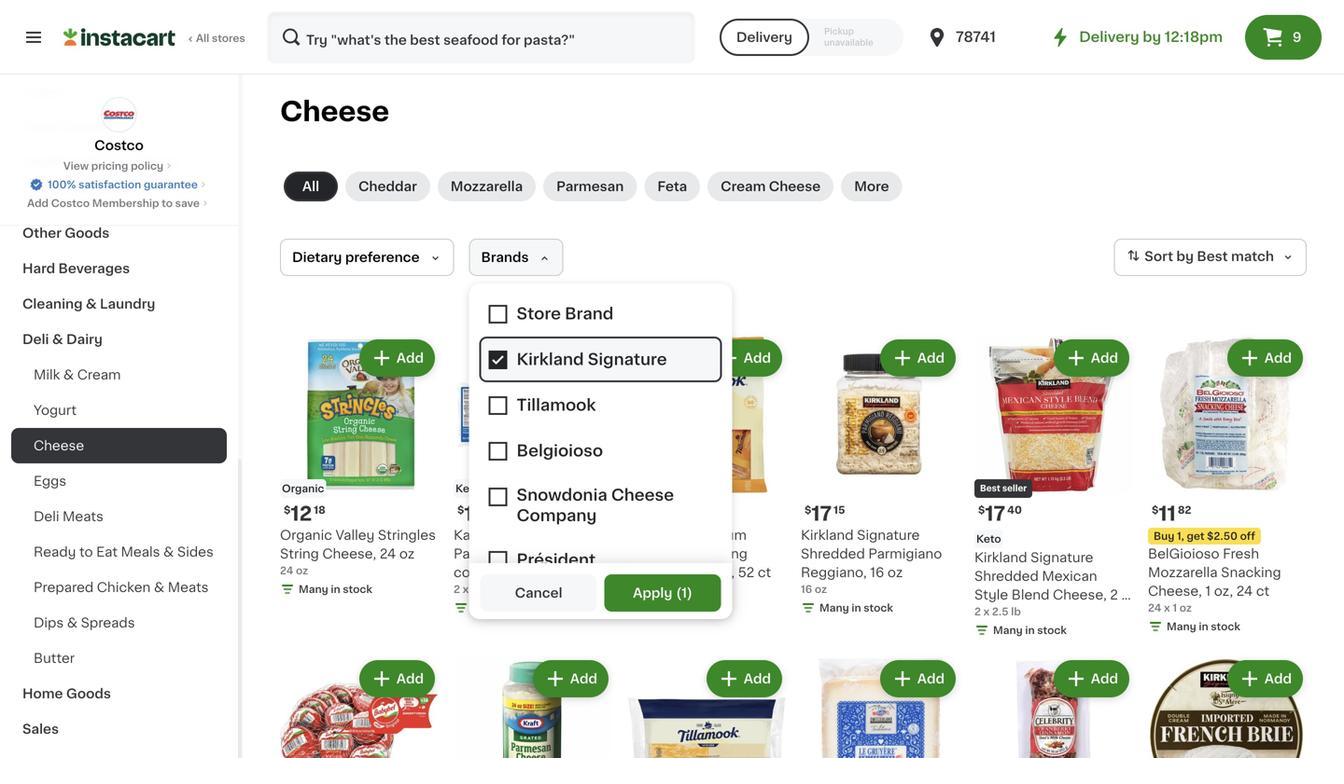 Task type: describe. For each thing, give the bounding box(es) containing it.
in for 0.75
[[678, 604, 688, 614]]

eat
[[96, 546, 118, 559]]

& for cream
[[63, 369, 74, 382]]

liquor
[[22, 85, 65, 98]]

cancel
[[515, 587, 562, 600]]

0 horizontal spatial cheese
[[34, 440, 84, 453]]

satisfaction
[[79, 180, 141, 190]]

2 horizontal spatial 1
[[1205, 585, 1211, 598]]

11 for $ 11 81
[[464, 505, 482, 524]]

feta link
[[644, 172, 700, 202]]

belgioioso
[[1148, 548, 1220, 561]]

(
[[676, 587, 682, 600]]

0 vertical spatial cheddar
[[358, 180, 417, 193]]

cheese, for cheddar
[[627, 567, 681, 580]]

stock for 24
[[343, 585, 372, 595]]

yogurt link
[[11, 393, 227, 428]]

home goods
[[22, 688, 111, 701]]

brands button
[[469, 239, 563, 276]]

cleaning & laundry
[[22, 298, 155, 311]]

paneer
[[454, 548, 500, 561]]

oz down string
[[296, 566, 308, 576]]

100% satisfaction guarantee button
[[29, 174, 209, 192]]

cleaning & laundry link
[[11, 287, 227, 322]]

1 horizontal spatial 1
[[1173, 604, 1177, 614]]

stock down blend
[[1037, 626, 1067, 636]]

hard beverages
[[22, 262, 130, 275]]

1 horizontal spatial 0.75
[[685, 567, 712, 580]]

1,
[[1177, 532, 1184, 542]]

policy
[[131, 161, 163, 171]]

0 horizontal spatial 1
[[682, 587, 687, 600]]

2 horizontal spatial keto
[[976, 534, 1001, 545]]

snacking for 52
[[688, 548, 748, 561]]

instacart logo image
[[63, 26, 176, 49]]

cheese, for stringles
[[322, 548, 376, 561]]

x inside the kirkland signature shredded mexican style blend cheese, 2 x 2.5 lbs
[[1122, 589, 1129, 602]]

0 horizontal spatial 52
[[627, 585, 641, 595]]

buy 1, get $2.50 off
[[1154, 532, 1255, 542]]

sort
[[1145, 250, 1173, 263]]

delivery for delivery by 12:18pm
[[1079, 30, 1139, 44]]

18
[[314, 506, 326, 516]]

78741
[[956, 30, 996, 44]]

1 horizontal spatial to
[[162, 198, 173, 209]]

deli & dairy
[[22, 333, 103, 346]]

12
[[291, 505, 312, 524]]

stock for 1
[[1211, 622, 1241, 632]]

x for karoun dairies gopi paneer cheese, 14 oz, 2 count
[[463, 585, 469, 595]]

goods for other goods
[[65, 227, 110, 240]]

butter
[[34, 653, 75, 666]]

cheese, for gopi
[[503, 548, 557, 561]]

$ for $ 11 82
[[1152, 506, 1159, 516]]

11 for $ 11 82
[[1159, 505, 1176, 524]]

9
[[1293, 31, 1302, 44]]

in for 16
[[852, 604, 861, 614]]

1 horizontal spatial cheese
[[280, 98, 389, 125]]

eggs link
[[11, 464, 227, 499]]

oz inside tillamook medium cheddar snacking cheese, 0.75 oz, 52 ct 52 x 0.75 oz
[[676, 585, 689, 595]]

more
[[854, 180, 889, 193]]

kirkland signature shredded mexican style blend cheese, 2 x 2.5 lbs
[[975, 552, 1129, 621]]

product group containing 12
[[280, 336, 439, 601]]

paper goods link
[[11, 109, 227, 145]]

stock for 16
[[864, 604, 893, 614]]

deli for deli meats
[[34, 511, 59, 524]]

shredded for style
[[975, 570, 1039, 583]]

pricing
[[91, 161, 128, 171]]

sales
[[22, 723, 59, 737]]

other
[[22, 227, 62, 240]]

mexican
[[1042, 570, 1097, 583]]

0 horizontal spatial 14
[[471, 585, 483, 595]]

sales link
[[11, 712, 227, 748]]

0 vertical spatial cream
[[721, 180, 766, 193]]

mozzarella inside 'link'
[[451, 180, 523, 193]]

$ for $ 17 15
[[805, 506, 812, 516]]

dips & spreads link
[[11, 606, 227, 641]]

dips & spreads
[[34, 617, 135, 630]]

deli & dairy link
[[11, 322, 227, 358]]

reggiano,
[[801, 567, 867, 580]]

all stores
[[196, 33, 245, 43]]

paper goods
[[22, 120, 110, 133]]

goods for home goods
[[66, 688, 111, 701]]

ready to eat meals & sides link
[[11, 535, 227, 570]]

oz, for 52
[[716, 567, 735, 580]]

Search field
[[269, 13, 693, 62]]

dietary
[[292, 251, 342, 264]]

best for best match
[[1197, 250, 1228, 263]]

gopi
[[552, 529, 584, 542]]

mozzarella inside belgioioso fresh mozzarella snacking cheese, 1 oz, 24 ct 24 x 1 oz
[[1148, 567, 1218, 580]]

$ for $ 17 40
[[978, 506, 985, 516]]

cream cheese
[[721, 180, 821, 193]]

15
[[834, 506, 845, 516]]

blend
[[1012, 589, 1050, 602]]

stringles
[[378, 529, 436, 542]]

organic for organic valley stringles string cheese, 24 oz 24 oz
[[280, 529, 332, 542]]

ready to eat meals & sides
[[34, 546, 214, 559]]

$ 12 18
[[284, 505, 326, 524]]

many for organic valley stringles string cheese, 24 oz
[[299, 585, 328, 595]]

yogurt
[[34, 404, 77, 417]]

17 for $ 17 15
[[812, 505, 832, 524]]

many for karoun dairies gopi paneer cheese, 14 oz, 2 count
[[472, 604, 502, 614]]

all for all
[[302, 180, 319, 193]]

9 button
[[1245, 15, 1322, 60]]

dietary preference
[[292, 251, 420, 264]]

home goods link
[[11, 677, 227, 712]]

delivery button
[[720, 19, 809, 56]]

tillamook
[[627, 529, 690, 542]]

0 vertical spatial costco
[[94, 139, 144, 152]]

$ for $ 11 81
[[457, 506, 464, 516]]

cheese, inside the kirkland signature shredded mexican style blend cheese, 2 x 2.5 lbs
[[1053, 589, 1107, 602]]

deli meats
[[34, 511, 103, 524]]

style
[[975, 589, 1008, 602]]

seller
[[1003, 485, 1027, 493]]

many in stock for 1
[[1167, 622, 1241, 632]]

2.5 left lb
[[992, 607, 1009, 618]]

more link
[[841, 172, 902, 202]]

delivery for delivery
[[736, 31, 793, 44]]

service type group
[[720, 19, 904, 56]]

other goods link
[[11, 216, 227, 251]]

laundry
[[100, 298, 155, 311]]

hard beverages link
[[11, 251, 227, 287]]

organic for organic
[[282, 484, 324, 494]]

view
[[63, 161, 89, 171]]

delivery by 12:18pm
[[1079, 30, 1223, 44]]

oz down reggiano,
[[815, 585, 827, 595]]

mozzarella link
[[438, 172, 536, 202]]

0 vertical spatial 16
[[870, 567, 884, 580]]

parmesan
[[556, 180, 624, 193]]

add inside product group
[[397, 352, 424, 365]]

view pricing policy
[[63, 161, 163, 171]]

belgioioso fresh mozzarella snacking cheese, 1 oz, 24 ct 24 x 1 oz
[[1148, 548, 1281, 614]]

oz down parmigiano
[[888, 567, 903, 580]]

add costco membership to save link
[[27, 196, 211, 211]]

cleaning
[[22, 298, 83, 311]]

kirkland signature shredded parmigiano reggiano, 16 oz 16 oz
[[801, 529, 942, 595]]



Task type: vqa. For each thing, say whether or not it's contained in the screenshot.
the best in the field
yes



Task type: locate. For each thing, give the bounding box(es) containing it.
1 horizontal spatial 11
[[1159, 505, 1176, 524]]

& inside milk & cream 'link'
[[63, 369, 74, 382]]

goods right home
[[66, 688, 111, 701]]

many in stock down reggiano,
[[820, 604, 893, 614]]

2 inside the kirkland signature shredded mexican style blend cheese, 2 x 2.5 lbs
[[1110, 589, 1118, 602]]

0 horizontal spatial costco
[[51, 198, 90, 209]]

16 down parmigiano
[[870, 567, 884, 580]]

kirkland down $ 17 15
[[801, 529, 854, 542]]

52
[[738, 567, 755, 580], [627, 585, 641, 595]]

mozzarella up brands
[[451, 180, 523, 193]]

shredded for reggiano,
[[801, 548, 865, 561]]

stock for 14
[[516, 604, 546, 614]]

kirkland
[[801, 529, 854, 542], [975, 552, 1027, 565]]

many for tillamook medium cheddar snacking cheese, 0.75 oz, 52 ct
[[646, 604, 676, 614]]

many down string
[[299, 585, 328, 595]]

cheddar down tillamook
[[627, 548, 684, 561]]

cheese,
[[322, 548, 376, 561], [503, 548, 557, 561], [627, 567, 681, 580], [1148, 585, 1202, 598], [1053, 589, 1107, 602]]

52 left (
[[627, 585, 641, 595]]

ct inside belgioioso fresh mozzarella snacking cheese, 1 oz, 24 ct 24 x 1 oz
[[1256, 585, 1270, 598]]

$ up buy
[[1152, 506, 1159, 516]]

home
[[22, 688, 63, 701]]

1 horizontal spatial best
[[1197, 250, 1228, 263]]

1 vertical spatial to
[[79, 546, 93, 559]]

& right dips
[[67, 617, 78, 630]]

x inside belgioioso fresh mozzarella snacking cheese, 1 oz, 24 ct 24 x 1 oz
[[1164, 604, 1170, 614]]

all
[[196, 33, 209, 43], [302, 180, 319, 193]]

view pricing policy link
[[63, 159, 175, 174]]

sort by
[[1145, 250, 1194, 263]]

2 vertical spatial oz,
[[1214, 585, 1233, 598]]

fresh
[[1223, 548, 1259, 561]]

keto up tillamook
[[629, 484, 654, 494]]

& left dairy
[[52, 333, 63, 346]]

& for personal
[[70, 156, 81, 169]]

best for best seller
[[980, 485, 1001, 493]]

signature for parmigiano
[[857, 529, 920, 542]]

1 horizontal spatial shredded
[[975, 570, 1039, 583]]

oz, down medium on the right bottom of page
[[716, 567, 735, 580]]

snacking down fresh
[[1221, 567, 1281, 580]]

add
[[27, 198, 49, 209], [397, 352, 424, 365], [570, 352, 597, 365], [744, 352, 771, 365], [917, 352, 945, 365], [1091, 352, 1118, 365], [1265, 352, 1292, 365], [397, 673, 424, 686], [570, 673, 597, 686], [744, 673, 771, 686], [917, 673, 945, 686], [1091, 673, 1118, 686], [1265, 673, 1292, 686]]

stores
[[212, 33, 245, 43]]

shredded up reggiano,
[[801, 548, 865, 561]]

1 horizontal spatial costco
[[94, 139, 144, 152]]

1 horizontal spatial ct
[[1256, 585, 1270, 598]]

in down reggiano,
[[852, 604, 861, 614]]

0 horizontal spatial 16
[[801, 585, 812, 595]]

signature for mexican
[[1031, 552, 1094, 565]]

$ 11 82
[[1152, 505, 1192, 524]]

cheese left more
[[769, 180, 821, 193]]

organic valley stringles string cheese, 24 oz 24 oz
[[280, 529, 436, 576]]

0 horizontal spatial oz,
[[578, 548, 597, 561]]

many in stock down belgioioso fresh mozzarella snacking cheese, 1 oz, 24 ct 24 x 1 oz on the right
[[1167, 622, 1241, 632]]

to left eat
[[79, 546, 93, 559]]

feta
[[657, 180, 687, 193]]

ct for 52
[[758, 567, 771, 580]]

& for spreads
[[67, 617, 78, 630]]

in down belgioioso fresh mozzarella snacking cheese, 1 oz, 24 ct 24 x 1 oz on the right
[[1199, 622, 1209, 632]]

cheese, inside tillamook medium cheddar snacking cheese, 0.75 oz, 52 ct 52 x 0.75 oz
[[627, 567, 681, 580]]

medium
[[693, 529, 747, 542]]

0 vertical spatial meats
[[63, 511, 103, 524]]

0 horizontal spatial meats
[[63, 511, 103, 524]]

all for all stores
[[196, 33, 209, 43]]

&
[[70, 156, 81, 169], [86, 298, 97, 311], [52, 333, 63, 346], [63, 369, 74, 382], [163, 546, 174, 559], [154, 582, 164, 595], [67, 617, 78, 630]]

1 vertical spatial 0.75
[[652, 585, 674, 595]]

chicken
[[97, 582, 151, 595]]

2 x 2.5 lb
[[975, 607, 1021, 618]]

$ left 18
[[284, 506, 291, 516]]

stock down organic valley stringles string cheese, 24 oz 24 oz
[[343, 585, 372, 595]]

delivery by 12:18pm link
[[1049, 26, 1223, 49]]

2 $ from the left
[[457, 506, 464, 516]]

0 vertical spatial shredded
[[801, 548, 865, 561]]

0 horizontal spatial snacking
[[688, 548, 748, 561]]

costco
[[94, 139, 144, 152], [51, 198, 90, 209]]

deli meats link
[[11, 499, 227, 535]]

other goods
[[22, 227, 110, 240]]

signature inside kirkland signature shredded parmigiano reggiano, 16 oz 16 oz
[[857, 529, 920, 542]]

signature up parmigiano
[[857, 529, 920, 542]]

1 vertical spatial oz,
[[716, 567, 735, 580]]

& inside cleaning & laundry link
[[86, 298, 97, 311]]

oz down stringles
[[399, 548, 415, 561]]

$ left 81
[[457, 506, 464, 516]]

oz inside 'karoun dairies gopi paneer cheese, 14 oz, 2 count 2 x 14 oz'
[[485, 585, 498, 595]]

in inside product group
[[331, 585, 340, 595]]

0 vertical spatial signature
[[857, 529, 920, 542]]

1
[[1205, 585, 1211, 598], [682, 587, 687, 600], [1173, 604, 1177, 614]]

oz, inside belgioioso fresh mozzarella snacking cheese, 1 oz, 24 ct 24 x 1 oz
[[1214, 585, 1233, 598]]

milk & cream
[[34, 369, 121, 382]]

stock down kirkland signature shredded parmigiano reggiano, 16 oz 16 oz
[[864, 604, 893, 614]]

1 vertical spatial organic
[[280, 529, 332, 542]]

2 vertical spatial cheese
[[34, 440, 84, 453]]

oz, for 24
[[1214, 585, 1233, 598]]

in for 24
[[331, 585, 340, 595]]

lb
[[1011, 607, 1021, 618]]

all left 'stores'
[[196, 33, 209, 43]]

keto for karoun
[[456, 484, 480, 494]]

11 left 82
[[1159, 505, 1176, 524]]

cheese, down valley
[[322, 548, 376, 561]]

0 horizontal spatial delivery
[[736, 31, 793, 44]]

x
[[463, 585, 469, 595], [643, 585, 649, 595], [1122, 589, 1129, 602], [1164, 604, 1170, 614], [984, 607, 990, 618]]

cheese, up 'apply'
[[627, 567, 681, 580]]

best left seller
[[980, 485, 1001, 493]]

1 horizontal spatial mozzarella
[[1148, 567, 1218, 580]]

milk
[[34, 369, 60, 382]]

cheese, inside organic valley stringles string cheese, 24 oz 24 oz
[[322, 548, 376, 561]]

& inside prepared chicken & meats link
[[154, 582, 164, 595]]

cheddar inside tillamook medium cheddar snacking cheese, 0.75 oz, 52 ct 52 x 0.75 oz
[[627, 548, 684, 561]]

1 horizontal spatial kirkland
[[975, 552, 1027, 565]]

care
[[147, 156, 179, 169]]

100% satisfaction guarantee
[[48, 180, 198, 190]]

0 vertical spatial snacking
[[688, 548, 748, 561]]

x for belgioioso fresh mozzarella snacking cheese, 1 oz, 24 ct
[[1164, 604, 1170, 614]]

1 vertical spatial costco
[[51, 198, 90, 209]]

kirkland inside kirkland signature shredded parmigiano reggiano, 16 oz 16 oz
[[801, 529, 854, 542]]

0 horizontal spatial 0.75
[[652, 585, 674, 595]]

cheese, inside belgioioso fresh mozzarella snacking cheese, 1 oz, 24 ct 24 x 1 oz
[[1148, 585, 1202, 598]]

1 horizontal spatial keto
[[629, 484, 654, 494]]

all up the dietary
[[302, 180, 319, 193]]

by for delivery
[[1143, 30, 1161, 44]]

shredded up style
[[975, 570, 1039, 583]]

in down (
[[678, 604, 688, 614]]

by right sort
[[1177, 250, 1194, 263]]

many for kirkland signature shredded mexican style blend cheese, 2 x 2.5 lbs
[[993, 626, 1023, 636]]

& inside ready to eat meals & sides link
[[163, 546, 174, 559]]

by
[[1143, 30, 1161, 44], [1177, 250, 1194, 263]]

0.75
[[685, 567, 712, 580], [652, 585, 674, 595]]

oz down count
[[485, 585, 498, 595]]

24 down stringles
[[380, 548, 396, 561]]

match
[[1231, 250, 1274, 263]]

& left sides
[[163, 546, 174, 559]]

12:18pm
[[1165, 30, 1223, 44]]

17 for $ 17 40
[[985, 505, 1006, 524]]

snacking inside belgioioso fresh mozzarella snacking cheese, 1 oz, 24 ct 24 x 1 oz
[[1221, 567, 1281, 580]]

1 horizontal spatial 52
[[738, 567, 755, 580]]

lbs
[[998, 608, 1018, 621]]

many down belgioioso fresh mozzarella snacking cheese, 1 oz, 24 ct 24 x 1 oz on the right
[[1167, 622, 1196, 632]]

14 down count
[[471, 585, 483, 595]]

cheese, for mozzarella
[[1148, 585, 1202, 598]]

ct
[[758, 567, 771, 580], [1256, 585, 1270, 598]]

0.75 left (
[[652, 585, 674, 595]]

1 vertical spatial cream
[[77, 369, 121, 382]]

string
[[280, 548, 319, 561]]

meals
[[121, 546, 160, 559]]

signature
[[857, 529, 920, 542], [1031, 552, 1094, 565]]

stock inside product group
[[343, 585, 372, 595]]

by inside field
[[1177, 250, 1194, 263]]

prepared chicken & meats
[[34, 582, 209, 595]]

1 vertical spatial best
[[980, 485, 1001, 493]]

meats inside 'link'
[[63, 511, 103, 524]]

0 horizontal spatial signature
[[857, 529, 920, 542]]

all stores link
[[63, 11, 246, 63]]

11 left 81
[[464, 505, 482, 524]]

$ 17 40
[[978, 505, 1022, 524]]

shredded inside the kirkland signature shredded mexican style blend cheese, 2 x 2.5 lbs
[[975, 570, 1039, 583]]

karoun
[[454, 529, 500, 542]]

costco link
[[94, 97, 144, 155]]

& right the chicken
[[154, 582, 164, 595]]

organic inside organic valley stringles string cheese, 24 oz 24 oz
[[280, 529, 332, 542]]

14 down gopi
[[560, 548, 574, 561]]

oz, for 2
[[578, 548, 597, 561]]

1 horizontal spatial 14
[[560, 548, 574, 561]]

1 horizontal spatial meats
[[168, 582, 209, 595]]

1 vertical spatial deli
[[34, 511, 59, 524]]

0 horizontal spatial 11
[[464, 505, 482, 524]]

prepared
[[34, 582, 94, 595]]

1 vertical spatial by
[[1177, 250, 1194, 263]]

$ inside $ 17 40
[[978, 506, 985, 516]]

many in stock for 0.75
[[646, 604, 720, 614]]

stock for 0.75
[[690, 604, 720, 614]]

in for 1
[[1199, 622, 1209, 632]]

best match
[[1197, 250, 1274, 263]]

0 horizontal spatial cream
[[77, 369, 121, 382]]

16
[[870, 567, 884, 580], [801, 585, 812, 595]]

ct inside tillamook medium cheddar snacking cheese, 0.75 oz, 52 ct 52 x 0.75 oz
[[758, 567, 771, 580]]

1 vertical spatial mozzarella
[[1148, 567, 1218, 580]]

17 left 15
[[812, 505, 832, 524]]

signature inside the kirkland signature shredded mexican style blend cheese, 2 x 2.5 lbs
[[1031, 552, 1094, 565]]

delivery inside button
[[736, 31, 793, 44]]

membership
[[92, 198, 159, 209]]

in
[[331, 585, 340, 595], [504, 604, 514, 614], [678, 604, 688, 614], [852, 604, 861, 614], [1199, 622, 1209, 632], [1025, 626, 1035, 636]]

oz right 'apply'
[[676, 585, 689, 595]]

meats up eat
[[63, 511, 103, 524]]

$ left 15
[[805, 506, 812, 516]]

$2.50
[[1207, 532, 1238, 542]]

x inside 'karoun dairies gopi paneer cheese, 14 oz, 2 count 2 x 14 oz'
[[463, 585, 469, 595]]

1 horizontal spatial cream
[[721, 180, 766, 193]]

stock
[[343, 585, 372, 595], [516, 604, 546, 614], [690, 604, 720, 614], [864, 604, 893, 614], [1211, 622, 1241, 632], [1037, 626, 1067, 636]]

& inside deli & dairy link
[[52, 333, 63, 346]]

goods for paper goods
[[65, 120, 110, 133]]

in down blend
[[1025, 626, 1035, 636]]

organic up the "$ 12 18"
[[282, 484, 324, 494]]

0.75 up )
[[685, 567, 712, 580]]

78741 button
[[926, 11, 1038, 63]]

many in stock for 16
[[820, 604, 893, 614]]

best inside best match sort by field
[[1197, 250, 1228, 263]]

buy
[[1154, 532, 1175, 542]]

& right milk
[[63, 369, 74, 382]]

4 $ from the left
[[978, 506, 985, 516]]

100%
[[48, 180, 76, 190]]

0 horizontal spatial 17
[[812, 505, 832, 524]]

Best match Sort by field
[[1114, 239, 1307, 276]]

deli for deli & dairy
[[22, 333, 49, 346]]

1 vertical spatial signature
[[1031, 552, 1094, 565]]

signature up mexican
[[1031, 552, 1094, 565]]

best left match
[[1197, 250, 1228, 263]]

& up 100%
[[70, 156, 81, 169]]

2 vertical spatial goods
[[66, 688, 111, 701]]

cheese link
[[11, 428, 227, 464]]

0 horizontal spatial cheddar
[[358, 180, 417, 193]]

liquor link
[[11, 74, 227, 109]]

1 17 from the left
[[812, 505, 832, 524]]

ct down fresh
[[1256, 585, 1270, 598]]

81
[[483, 506, 495, 516]]

ct for 24
[[1256, 585, 1270, 598]]

5 $ from the left
[[1152, 506, 1159, 516]]

1 horizontal spatial delivery
[[1079, 30, 1139, 44]]

& for dairy
[[52, 333, 63, 346]]

1 vertical spatial 52
[[627, 585, 641, 595]]

1 vertical spatial cheese
[[769, 180, 821, 193]]

2 horizontal spatial cheese
[[769, 180, 821, 193]]

stock down belgioioso fresh mozzarella snacking cheese, 1 oz, 24 ct 24 x 1 oz on the right
[[1211, 622, 1241, 632]]

costco down 100%
[[51, 198, 90, 209]]

1 horizontal spatial cheddar
[[627, 548, 684, 561]]

1 vertical spatial meats
[[168, 582, 209, 595]]

oz, inside tillamook medium cheddar snacking cheese, 0.75 oz, 52 ct 52 x 0.75 oz
[[716, 567, 735, 580]]

2 horizontal spatial oz,
[[1214, 585, 1233, 598]]

oz, inside 'karoun dairies gopi paneer cheese, 14 oz, 2 count 2 x 14 oz'
[[578, 548, 597, 561]]

oz, down gopi
[[578, 548, 597, 561]]

by left 12:18pm
[[1143, 30, 1161, 44]]

many down lbs
[[993, 626, 1023, 636]]

cream
[[721, 180, 766, 193], [77, 369, 121, 382]]

health & personal care link
[[11, 145, 227, 180]]

24 down belgioioso
[[1148, 604, 1162, 614]]

ct left reggiano,
[[758, 567, 771, 580]]

& inside health & personal care link
[[70, 156, 81, 169]]

kirkland up style
[[975, 552, 1027, 565]]

many for belgioioso fresh mozzarella snacking cheese, 1 oz, 24 ct
[[1167, 622, 1196, 632]]

1 horizontal spatial signature
[[1031, 552, 1094, 565]]

parmesan link
[[543, 172, 637, 202]]

1 11 from the left
[[464, 505, 482, 524]]

x inside tillamook medium cheddar snacking cheese, 0.75 oz, 52 ct 52 x 0.75 oz
[[643, 585, 649, 595]]

$ inside the "$ 12 18"
[[284, 506, 291, 516]]

cream cheese link
[[708, 172, 834, 202]]

stock down )
[[690, 604, 720, 614]]

kirkland inside the kirkland signature shredded mexican style blend cheese, 2 x 2.5 lbs
[[975, 552, 1027, 565]]

0 vertical spatial goods
[[65, 120, 110, 133]]

product group
[[280, 336, 439, 601], [454, 336, 612, 620], [627, 336, 786, 620], [801, 336, 960, 620], [975, 336, 1133, 642], [1148, 336, 1307, 639], [280, 657, 439, 759], [454, 657, 612, 759], [627, 657, 786, 759], [801, 657, 960, 759], [975, 657, 1133, 759], [1148, 657, 1307, 759]]

$ inside $ 17 15
[[805, 506, 812, 516]]

save
[[175, 198, 200, 209]]

0 horizontal spatial mozzarella
[[451, 180, 523, 193]]

0 vertical spatial mozzarella
[[451, 180, 523, 193]]

0 vertical spatial all
[[196, 33, 209, 43]]

$ inside $ 11 82
[[1152, 506, 1159, 516]]

0 horizontal spatial shredded
[[801, 548, 865, 561]]

0 vertical spatial best
[[1197, 250, 1228, 263]]

1 vertical spatial kirkland
[[975, 552, 1027, 565]]

many in stock down lb
[[993, 626, 1067, 636]]

dairy
[[66, 333, 103, 346]]

16 down reggiano,
[[801, 585, 812, 595]]

cheese, inside 'karoun dairies gopi paneer cheese, 14 oz, 2 count 2 x 14 oz'
[[503, 548, 557, 561]]

2.5
[[992, 607, 1009, 618], [975, 608, 995, 621]]

x for tillamook medium cheddar snacking cheese, 0.75 oz, 52 ct
[[643, 585, 649, 595]]

14
[[560, 548, 574, 561], [471, 585, 483, 595]]

1 horizontal spatial oz,
[[716, 567, 735, 580]]

many down reggiano,
[[820, 604, 849, 614]]

& inside dips & spreads "link"
[[67, 617, 78, 630]]

count
[[454, 567, 492, 580]]

many in stock for 24
[[299, 585, 372, 595]]

snacking inside tillamook medium cheddar snacking cheese, 0.75 oz, 52 ct 52 x 0.75 oz
[[688, 548, 748, 561]]

goods up health & personal care
[[65, 120, 110, 133]]

oz inside belgioioso fresh mozzarella snacking cheese, 1 oz, 24 ct 24 x 1 oz
[[1180, 604, 1192, 614]]

0 vertical spatial to
[[162, 198, 173, 209]]

apply
[[633, 587, 672, 600]]

0 vertical spatial oz,
[[578, 548, 597, 561]]

1 vertical spatial 16
[[801, 585, 812, 595]]

1 horizontal spatial 16
[[870, 567, 884, 580]]

butter link
[[11, 641, 227, 677]]

& for laundry
[[86, 298, 97, 311]]

2.5 inside the kirkland signature shredded mexican style blend cheese, 2 x 2.5 lbs
[[975, 608, 995, 621]]

apply ( 1 )
[[633, 587, 693, 600]]

2 11 from the left
[[1159, 505, 1176, 524]]

cheese up all link
[[280, 98, 389, 125]]

cream inside 'link'
[[77, 369, 121, 382]]

many for kirkland signature shredded parmigiano reggiano, 16 oz
[[820, 604, 849, 614]]

dips
[[34, 617, 64, 630]]

eggs
[[34, 475, 66, 488]]

organic
[[282, 484, 324, 494], [280, 529, 332, 542]]

1 vertical spatial shredded
[[975, 570, 1039, 583]]

24
[[380, 548, 396, 561], [280, 566, 293, 576], [1237, 585, 1253, 598], [1148, 604, 1162, 614]]

1 vertical spatial cheddar
[[627, 548, 684, 561]]

many down count
[[472, 604, 502, 614]]

snacking for 24
[[1221, 567, 1281, 580]]

0 horizontal spatial ct
[[758, 567, 771, 580]]

17 left the 40
[[985, 505, 1006, 524]]

2.5 down style
[[975, 608, 995, 621]]

0 horizontal spatial by
[[1143, 30, 1161, 44]]

many inside product group
[[299, 585, 328, 595]]

1 horizontal spatial snacking
[[1221, 567, 1281, 580]]

deli up milk
[[22, 333, 49, 346]]

costco up personal
[[94, 139, 144, 152]]

52 down medium on the right bottom of page
[[738, 567, 755, 580]]

dairies
[[503, 529, 549, 542]]

$ for $ 12 18
[[284, 506, 291, 516]]

1 vertical spatial goods
[[65, 227, 110, 240]]

many in stock down (
[[646, 604, 720, 614]]

cheese down yogurt at the left of the page
[[34, 440, 84, 453]]

0 horizontal spatial best
[[980, 485, 1001, 493]]

0 vertical spatial 52
[[738, 567, 755, 580]]

0 horizontal spatial to
[[79, 546, 93, 559]]

82
[[1178, 506, 1192, 516]]

cream down dairy
[[77, 369, 121, 382]]

to
[[162, 198, 173, 209], [79, 546, 93, 559]]

keto for tillamook
[[629, 484, 654, 494]]

1 vertical spatial 14
[[471, 585, 483, 595]]

get
[[1187, 532, 1205, 542]]

cheese, down belgioioso
[[1148, 585, 1202, 598]]

cheese, down mexican
[[1053, 589, 1107, 602]]

deli
[[22, 333, 49, 346], [34, 511, 59, 524]]

0 vertical spatial by
[[1143, 30, 1161, 44]]

0 horizontal spatial keto
[[456, 484, 480, 494]]

organic up string
[[280, 529, 332, 542]]

snacking down medium on the right bottom of page
[[688, 548, 748, 561]]

0 vertical spatial deli
[[22, 333, 49, 346]]

None search field
[[267, 11, 695, 63]]

0 vertical spatial 14
[[560, 548, 574, 561]]

0 horizontal spatial kirkland
[[801, 529, 854, 542]]

add button inside product group
[[361, 342, 433, 375]]

health
[[22, 156, 67, 169]]

valley
[[336, 529, 375, 542]]

2 17 from the left
[[985, 505, 1006, 524]]

3 $ from the left
[[805, 506, 812, 516]]

many in stock for 14
[[472, 604, 546, 614]]

prepared chicken & meats link
[[11, 570, 227, 606]]

1 vertical spatial all
[[302, 180, 319, 193]]

sides
[[177, 546, 214, 559]]

0 vertical spatial kirkland
[[801, 529, 854, 542]]

snacking
[[688, 548, 748, 561], [1221, 567, 1281, 580]]

1 horizontal spatial 17
[[985, 505, 1006, 524]]

24 down string
[[280, 566, 293, 576]]

beverages
[[58, 262, 130, 275]]

kirkland for kirkland signature shredded parmigiano reggiano, 16 oz 16 oz
[[801, 529, 854, 542]]

shredded inside kirkland signature shredded parmigiano reggiano, 16 oz 16 oz
[[801, 548, 865, 561]]

by for sort
[[1177, 250, 1194, 263]]

0 vertical spatial organic
[[282, 484, 324, 494]]

kirkland for kirkland signature shredded mexican style blend cheese, 2 x 2.5 lbs
[[975, 552, 1027, 565]]

oz, down fresh
[[1214, 585, 1233, 598]]

$ down the best seller
[[978, 506, 985, 516]]

many in stock down the cancel
[[472, 604, 546, 614]]

add button
[[361, 342, 433, 375], [535, 342, 607, 375], [708, 342, 780, 375], [882, 342, 954, 375], [1056, 342, 1128, 375], [1229, 342, 1301, 375], [361, 663, 433, 696], [535, 663, 607, 696], [708, 663, 780, 696], [882, 663, 954, 696], [1056, 663, 1128, 696], [1229, 663, 1301, 696]]

in for 14
[[504, 604, 514, 614]]

0 horizontal spatial all
[[196, 33, 209, 43]]

0 vertical spatial cheese
[[280, 98, 389, 125]]

deli inside 'link'
[[34, 511, 59, 524]]

0 vertical spatial 0.75
[[685, 567, 712, 580]]

to down guarantee at the left
[[162, 198, 173, 209]]

& down beverages
[[86, 298, 97, 311]]

in down organic valley stringles string cheese, 24 oz 24 oz
[[331, 585, 340, 595]]

24 down fresh
[[1237, 585, 1253, 598]]

deli down eggs
[[34, 511, 59, 524]]

1 vertical spatial ct
[[1256, 585, 1270, 598]]

many in stock inside product group
[[299, 585, 372, 595]]

$ inside $ 11 81
[[457, 506, 464, 516]]

cream right feta link
[[721, 180, 766, 193]]

1 $ from the left
[[284, 506, 291, 516]]

in down 'karoun dairies gopi paneer cheese, 14 oz, 2 count 2 x 14 oz'
[[504, 604, 514, 614]]

brands
[[481, 251, 529, 264]]

costco logo image
[[101, 97, 137, 133]]

1 horizontal spatial by
[[1177, 250, 1194, 263]]

mozzarella down belgioioso
[[1148, 567, 1218, 580]]



